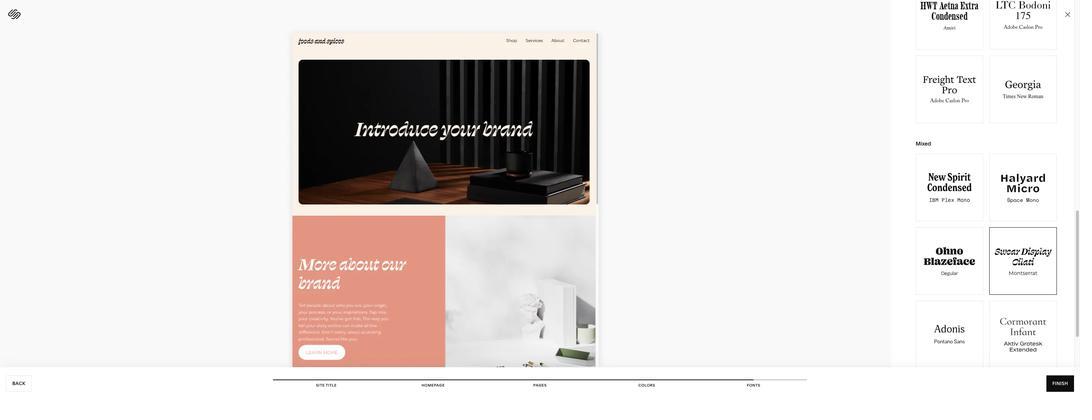 Task type: locate. For each thing, give the bounding box(es) containing it.
back button
[[6, 376, 32, 392]]

text
[[957, 73, 977, 86]]

mono right plex at right
[[958, 196, 971, 204]]

0 vertical spatial condensed
[[932, 9, 968, 23]]

0 horizontal spatial adobe
[[931, 97, 945, 106]]

site
[[316, 384, 325, 388]]

mono
[[958, 196, 971, 204], [1027, 196, 1040, 204]]

2 vertical spatial pro
[[962, 97, 970, 106]]

adobe down "175"
[[1004, 24, 1018, 33]]

pro for 175
[[1036, 24, 1043, 33]]

1 vertical spatial adobe
[[931, 97, 945, 106]]

montserrat
[[1009, 270, 1038, 277]]

1 horizontal spatial adobe
[[1004, 24, 1018, 33]]

0 vertical spatial new
[[1018, 94, 1028, 99]]

caslon down the text
[[946, 97, 961, 106]]

pro for pro
[[962, 97, 970, 106]]

None checkbox
[[990, 0, 1057, 49], [917, 56, 984, 123], [990, 56, 1057, 123], [917, 228, 984, 295], [917, 302, 984, 368], [990, 0, 1057, 49], [917, 56, 984, 123], [990, 56, 1057, 123], [917, 228, 984, 295], [917, 302, 984, 368]]

1 horizontal spatial pro
[[962, 97, 970, 106]]

0 horizontal spatial pro
[[942, 83, 958, 96]]

micro
[[1007, 180, 1041, 196]]

aktiv
[[1004, 341, 1019, 348]]

0 vertical spatial caslon
[[1020, 24, 1034, 33]]

mono down micro
[[1027, 196, 1040, 204]]

caslon down "175"
[[1020, 24, 1034, 33]]

1 vertical spatial new
[[929, 171, 946, 184]]

adobe inside freight text pro adobe caslon pro
[[931, 97, 945, 106]]

1 horizontal spatial caslon
[[1020, 24, 1034, 33]]

1 vertical spatial condensed
[[928, 181, 972, 194]]

condensed up amiri in the top of the page
[[932, 9, 968, 23]]

caslon inside ltc bodoni 175 adobe caslon pro
[[1020, 24, 1034, 33]]

2 mono from the left
[[1027, 196, 1040, 204]]

plex
[[942, 196, 955, 204]]

1 horizontal spatial mono
[[1027, 196, 1040, 204]]

mixed
[[916, 141, 932, 147]]

0 horizontal spatial caslon
[[946, 97, 961, 106]]

ohno
[[936, 245, 964, 257]]

new
[[1018, 94, 1028, 99], [929, 171, 946, 184]]

homepage
[[422, 384, 445, 388]]

caslon inside freight text pro adobe caslon pro
[[946, 97, 961, 106]]

extra
[[961, 0, 979, 12]]

adobe inside ltc bodoni 175 adobe caslon pro
[[1004, 24, 1018, 33]]

freight
[[923, 73, 955, 86]]

bodoni
[[1019, 0, 1052, 12]]

adobe down freight
[[931, 97, 945, 106]]

ibm
[[930, 196, 939, 204]]

0 vertical spatial pro
[[1036, 24, 1043, 33]]

1 vertical spatial caslon
[[946, 97, 961, 106]]

pro inside ltc bodoni 175 adobe caslon pro
[[1036, 24, 1043, 33]]

cormorant infant aktiv grotesk extended
[[1000, 315, 1047, 354]]

new left spirit
[[929, 171, 946, 184]]

site title
[[316, 384, 337, 388]]

finish button
[[1047, 376, 1075, 392]]

space
[[1008, 196, 1024, 204]]

0 horizontal spatial new
[[929, 171, 946, 184]]

freight text pro adobe caslon pro
[[923, 73, 977, 106]]

condensed up plex at right
[[928, 181, 972, 194]]

caslon
[[1020, 24, 1034, 33], [946, 97, 961, 106]]

fonts
[[747, 384, 761, 388]]

0 horizontal spatial mono
[[958, 196, 971, 204]]

new down georgia
[[1018, 94, 1028, 99]]

adobe
[[1004, 24, 1018, 33], [931, 97, 945, 106]]

condensed
[[932, 9, 968, 23], [928, 181, 972, 194]]

2 horizontal spatial pro
[[1036, 24, 1043, 33]]

ltc
[[996, 0, 1016, 12]]

None checkbox
[[917, 0, 984, 49], [917, 154, 984, 221], [990, 154, 1057, 221], [990, 228, 1057, 295], [990, 302, 1057, 368], [917, 0, 984, 49], [917, 154, 984, 221], [990, 154, 1057, 221], [990, 228, 1057, 295], [990, 302, 1057, 368]]

1 mono from the left
[[958, 196, 971, 204]]

1 horizontal spatial new
[[1018, 94, 1028, 99]]

new inside georgia times new roman
[[1018, 94, 1028, 99]]

title
[[326, 384, 337, 388]]

0 vertical spatial adobe
[[1004, 24, 1018, 33]]

pro
[[1036, 24, 1043, 33], [942, 83, 958, 96], [962, 97, 970, 106]]



Task type: describe. For each thing, give the bounding box(es) containing it.
new inside new spirit condensed ibm plex mono
[[929, 171, 946, 184]]

swear display cilati montserrat
[[995, 245, 1052, 277]]

back
[[12, 381, 25, 387]]

georgia times new roman
[[1003, 78, 1044, 99]]

new spirit condensed ibm plex mono
[[928, 171, 972, 204]]

ohno blazeface degular
[[924, 245, 976, 277]]

adobe for 175
[[1004, 24, 1018, 33]]

georgia
[[1006, 78, 1042, 90]]

cormorant
[[1000, 315, 1047, 328]]

adonis pontano sans
[[935, 323, 965, 345]]

spirit
[[948, 171, 971, 184]]

blazeface
[[924, 255, 976, 268]]

caslon for pro
[[946, 97, 961, 106]]

1 vertical spatial pro
[[942, 83, 958, 96]]

times
[[1003, 94, 1016, 99]]

adonis
[[935, 323, 965, 336]]

pontano
[[935, 339, 954, 345]]

hwt
[[921, 0, 938, 12]]

mono inside halyard micro space mono
[[1027, 196, 1040, 204]]

aetna
[[940, 0, 959, 12]]

swear
[[995, 245, 1020, 257]]

halyard
[[1001, 170, 1047, 185]]

adobe for pro
[[931, 97, 945, 106]]

hwt aetna extra condensed amiri
[[921, 0, 979, 33]]

roman
[[1029, 94, 1044, 99]]

sans
[[955, 339, 965, 345]]

amiri
[[944, 24, 956, 33]]

175
[[1016, 10, 1032, 22]]

mono inside new spirit condensed ibm plex mono
[[958, 196, 971, 204]]

infant
[[1011, 326, 1037, 339]]

pages
[[534, 384, 547, 388]]

display
[[1022, 245, 1052, 257]]

halyard micro space mono
[[1001, 170, 1047, 204]]

ltc bodoni 175 adobe caslon pro
[[996, 0, 1052, 33]]

colors
[[639, 384, 656, 388]]

caslon for 175
[[1020, 24, 1034, 33]]

grotesk
[[1020, 341, 1043, 348]]

extended
[[1010, 347, 1037, 354]]

degular
[[942, 270, 958, 277]]

cilati
[[1013, 255, 1035, 268]]

condensed inside hwt aetna extra condensed amiri
[[932, 9, 968, 23]]

finish
[[1053, 381, 1069, 387]]



Task type: vqa. For each thing, say whether or not it's contained in the screenshot.
SANS
yes



